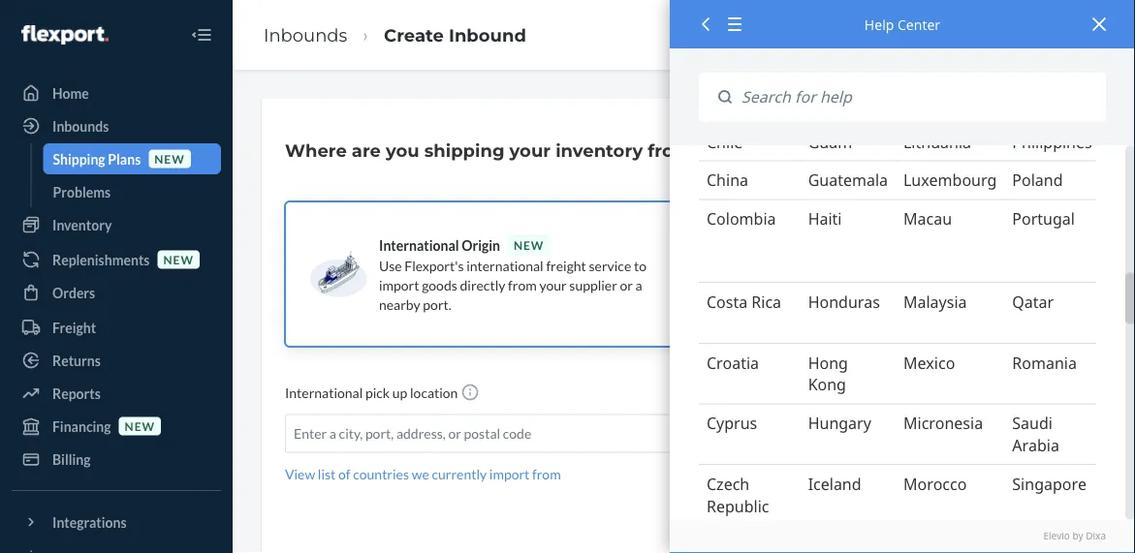 Task type: vqa. For each thing, say whether or not it's contained in the screenshot.
new corresponding to International Origin
yes



Task type: describe. For each thing, give the bounding box(es) containing it.
international origin
[[379, 237, 500, 253]]

a inside use flexport's international freight service to import goods directly from your supplier or a nearby port.
[[636, 277, 642, 293]]

from inside use flexport's international freight service to import goods directly from your supplier or a nearby port.
[[508, 277, 537, 293]]

0 horizontal spatial inbounds link
[[12, 111, 221, 142]]

supplier
[[569, 277, 617, 293]]

anywhere
[[1039, 285, 1098, 302]]

freight link
[[12, 312, 221, 343]]

directly
[[460, 277, 505, 293]]

0 vertical spatial inbounds link
[[264, 24, 347, 45]]

up
[[392, 385, 407, 401]]

elevio by dixa
[[1044, 530, 1106, 543]]

flexport's
[[874, 247, 933, 263]]

orders link
[[12, 277, 221, 308]]

flexport logo image
[[21, 25, 108, 45]]

extensive
[[935, 247, 992, 263]]

port,
[[365, 426, 394, 442]]

where
[[285, 140, 347, 161]]

inventory link
[[12, 209, 221, 240]]

flexport's
[[405, 257, 464, 274]]

you
[[386, 140, 419, 161]]

orders
[[52, 285, 95, 301]]

1 vertical spatial a
[[329, 426, 336, 442]]

port.
[[423, 296, 451, 313]]

import for from
[[489, 466, 530, 483]]

own
[[878, 266, 904, 283]]

billing
[[52, 451, 91, 468]]

close navigation image
[[190, 23, 213, 47]]

from right "parcel"
[[1007, 285, 1036, 302]]

reports link
[[12, 378, 221, 409]]

origin
[[462, 237, 500, 253]]

your inside use flexport's international freight service to import goods directly from your supplier or a nearby port.
[[539, 277, 567, 293]]

view list of countries we currently import from button
[[285, 465, 561, 484]]

check circle image
[[691, 263, 714, 286]]

returns
[[52, 352, 101, 369]]

inbounds inside breadcrumbs 'navigation'
[[264, 24, 347, 45]]

location,
[[872, 285, 923, 302]]

replenishments
[[52, 252, 150, 268]]

reports
[[52, 385, 101, 402]]

network
[[1066, 247, 1117, 263]]

from inside "button"
[[532, 466, 561, 483]]

financing
[[52, 418, 111, 435]]

or down carrier
[[925, 285, 938, 302]]

new for financing
[[125, 419, 155, 433]]

new for international origin
[[514, 238, 544, 252]]

integrations button
[[12, 507, 221, 538]]

code
[[503, 426, 531, 442]]

ship
[[941, 285, 965, 302]]

inventory
[[52, 217, 112, 233]]

to inside use flexport's international freight service to import goods directly from your supplier or a nearby port.
[[634, 257, 647, 274]]

returns link
[[12, 345, 221, 376]]

where are you shipping your inventory from?
[[285, 140, 701, 161]]

international for international pick up location
[[285, 385, 363, 401]]

elevio
[[1044, 530, 1070, 543]]

carrier
[[906, 266, 946, 283]]

use for use flexport's international freight service to import goods directly from your supplier or a nearby port.
[[379, 257, 402, 274]]

shipping
[[53, 151, 105, 167]]

new for shipping plans
[[154, 152, 185, 166]]

or inside use flexport's international freight service to import goods directly from your supplier or a nearby port.
[[620, 277, 633, 293]]

your right shipping
[[510, 140, 551, 161]]

freight
[[546, 257, 586, 274]]

address,
[[396, 426, 446, 442]]

elevio by dixa link
[[699, 530, 1106, 544]]

create
[[384, 24, 444, 45]]

view list of countries we currently import from
[[285, 466, 561, 483]]

inventory
[[556, 140, 643, 161]]

international pick up location
[[285, 385, 461, 401]]



Task type: locate. For each thing, give the bounding box(es) containing it.
from up the
[[1101, 266, 1130, 283]]

international for international origin
[[379, 237, 459, 253]]

import
[[379, 277, 419, 293], [489, 466, 530, 483]]

0 vertical spatial import
[[379, 277, 419, 293]]

a left city,
[[329, 426, 336, 442]]

problems
[[53, 184, 111, 200]]

1 horizontal spatial a
[[636, 277, 642, 293]]

use up any
[[848, 247, 871, 263]]

a
[[636, 277, 642, 293], [329, 426, 336, 442]]

world
[[848, 305, 883, 321]]

nearby
[[379, 296, 420, 313]]

0 vertical spatial a
[[636, 277, 642, 293]]

use flexport's extensive us trucking network or your own carrier to inbound your products from any location, or ship parcel from anywhere in the world
[[848, 247, 1134, 321]]

to inside use flexport's extensive us trucking network or your own carrier to inbound your products from any location, or ship parcel from anywhere in the world
[[949, 266, 962, 283]]

breadcrumbs navigation
[[248, 7, 542, 63]]

us
[[995, 247, 1012, 263]]

inbounds link
[[264, 24, 347, 45], [12, 111, 221, 142]]

the
[[1114, 285, 1134, 302]]

import down the code on the bottom
[[489, 466, 530, 483]]

problems link
[[43, 176, 221, 207]]

international
[[379, 237, 459, 253], [285, 385, 363, 401]]

1 horizontal spatial inbounds
[[264, 24, 347, 45]]

import inside "button"
[[489, 466, 530, 483]]

1 horizontal spatial use
[[848, 247, 871, 263]]

1 horizontal spatial inbounds link
[[264, 24, 347, 45]]

inbound
[[964, 266, 1013, 283]]

enter a city, port, address, or postal code
[[294, 426, 531, 442]]

are
[[352, 140, 381, 161]]

service
[[589, 257, 631, 274]]

your up any
[[848, 266, 876, 283]]

new down reports link
[[125, 419, 155, 433]]

parcel
[[968, 285, 1005, 302]]

international up enter
[[285, 385, 363, 401]]

your down freight
[[539, 277, 567, 293]]

new for replenishments
[[163, 252, 194, 267]]

your
[[510, 140, 551, 161], [848, 266, 876, 283], [1016, 266, 1043, 283], [539, 277, 567, 293]]

import for goods
[[379, 277, 419, 293]]

1 vertical spatial international
[[285, 385, 363, 401]]

to up ship
[[949, 266, 962, 283]]

plans
[[108, 151, 141, 167]]

or down service
[[620, 277, 633, 293]]

or
[[1119, 247, 1132, 263], [620, 277, 633, 293], [925, 285, 938, 302], [448, 426, 461, 442]]

products
[[1046, 266, 1099, 283]]

1 vertical spatial inbounds link
[[12, 111, 221, 142]]

use inside use flexport's extensive us trucking network or your own carrier to inbound your products from any location, or ship parcel from anywhere in the world
[[848, 247, 871, 263]]

0 horizontal spatial international
[[285, 385, 363, 401]]

inbound
[[449, 24, 526, 45]]

home link
[[12, 78, 221, 109]]

dixa
[[1086, 530, 1106, 543]]

integrations
[[52, 514, 127, 531]]

a right supplier
[[636, 277, 642, 293]]

by
[[1073, 530, 1083, 543]]

use flexport's international freight service to import goods directly from your supplier or a nearby port.
[[379, 257, 647, 313]]

your down trucking
[[1016, 266, 1043, 283]]

billing link
[[12, 444, 221, 475]]

new up orders link at the left of page
[[163, 252, 194, 267]]

of
[[338, 466, 350, 483]]

currently
[[432, 466, 487, 483]]

international up flexport's
[[379, 237, 459, 253]]

shipping
[[424, 140, 505, 161]]

0 vertical spatial international
[[379, 237, 459, 253]]

new up international
[[514, 238, 544, 252]]

center
[[898, 15, 940, 33]]

from?
[[648, 140, 701, 161]]

shipping plans
[[53, 151, 141, 167]]

any
[[848, 285, 869, 302]]

0 horizontal spatial a
[[329, 426, 336, 442]]

0 horizontal spatial import
[[379, 277, 419, 293]]

1 horizontal spatial international
[[379, 237, 459, 253]]

trucking
[[1014, 247, 1064, 263]]

import inside use flexport's international freight service to import goods directly from your supplier or a nearby port.
[[379, 277, 419, 293]]

help
[[865, 15, 894, 33]]

view
[[285, 466, 315, 483]]

use
[[848, 247, 871, 263], [379, 257, 402, 274]]

1 horizontal spatial import
[[489, 466, 530, 483]]

enter
[[294, 426, 327, 442]]

from
[[1101, 266, 1130, 283], [508, 277, 537, 293], [1007, 285, 1036, 302], [532, 466, 561, 483]]

create inbound link
[[384, 24, 526, 45]]

pick
[[365, 385, 390, 401]]

new right plans
[[154, 152, 185, 166]]

1 horizontal spatial to
[[949, 266, 962, 283]]

or right the network
[[1119, 247, 1132, 263]]

1 vertical spatial import
[[489, 466, 530, 483]]

help center
[[865, 15, 940, 33]]

use up nearby at bottom left
[[379, 257, 402, 274]]

new
[[154, 152, 185, 166], [514, 238, 544, 252], [163, 252, 194, 267], [125, 419, 155, 433]]

countries
[[353, 466, 409, 483]]

1 vertical spatial inbounds
[[52, 118, 109, 134]]

list
[[318, 466, 336, 483]]

freight
[[52, 319, 96, 336]]

0 horizontal spatial use
[[379, 257, 402, 274]]

to
[[634, 257, 647, 274], [949, 266, 962, 283]]

international
[[466, 257, 544, 274]]

0 horizontal spatial inbounds
[[52, 118, 109, 134]]

from right currently
[[532, 466, 561, 483]]

home
[[52, 85, 89, 101]]

or left postal
[[448, 426, 461, 442]]

goods
[[422, 277, 457, 293]]

we
[[412, 466, 429, 483]]

city,
[[339, 426, 363, 442]]

use for use flexport's extensive us trucking network or your own carrier to inbound your products from any location, or ship parcel from anywhere in the world
[[848, 247, 871, 263]]

to right service
[[634, 257, 647, 274]]

import up nearby at bottom left
[[379, 277, 419, 293]]

postal
[[464, 426, 500, 442]]

from down international
[[508, 277, 537, 293]]

location
[[410, 385, 458, 401]]

use inside use flexport's international freight service to import goods directly from your supplier or a nearby port.
[[379, 257, 402, 274]]

create inbound
[[384, 24, 526, 45]]

0 horizontal spatial to
[[634, 257, 647, 274]]

Search search field
[[732, 73, 1106, 122]]

0 vertical spatial inbounds
[[264, 24, 347, 45]]

in
[[1100, 285, 1111, 302]]



